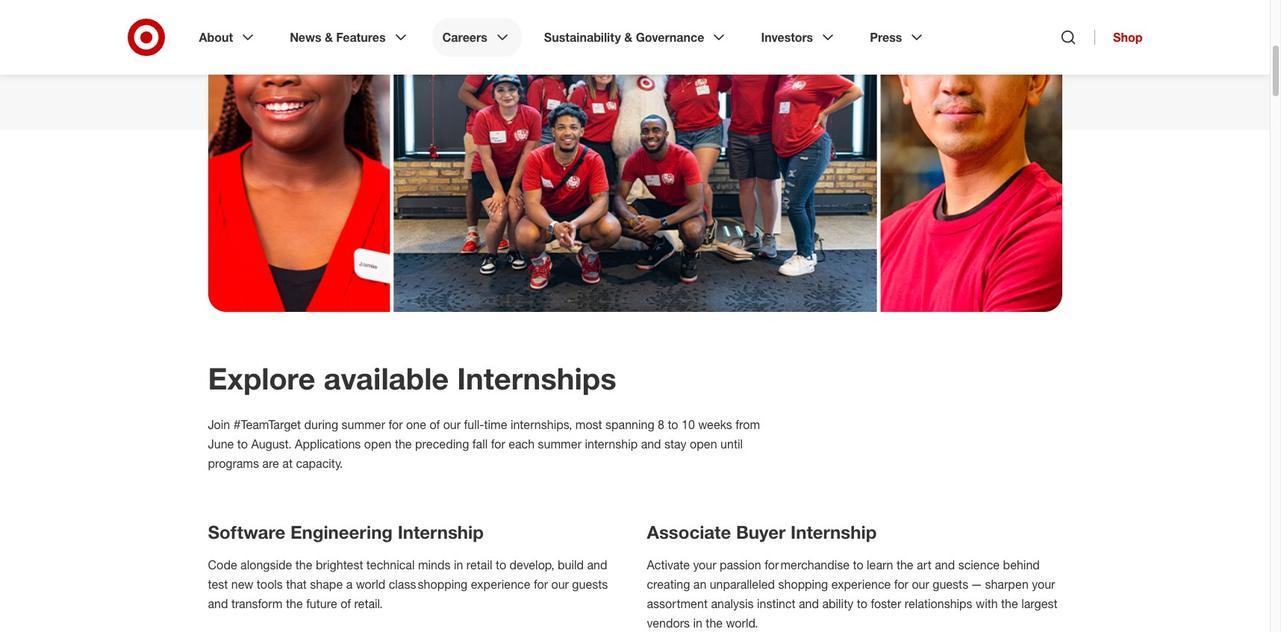 Task type: locate. For each thing, give the bounding box(es) containing it.
experience
[[471, 577, 530, 592], [831, 577, 891, 592]]

in
[[454, 557, 463, 572], [693, 616, 702, 631]]

0 horizontal spatial guests
[[572, 577, 608, 592]]

most
[[575, 417, 602, 432]]

open
[[364, 437, 392, 451], [690, 437, 717, 451]]

guests inside activate your passion for merchandise to learn the art and science behind creating an unparalleled shopping experience for our guests — sharpen your assortment analysis instinct and ability to foster relationships with the largest vendors in the world.
[[933, 577, 968, 592]]

internship
[[585, 437, 638, 451]]

news & features link
[[279, 18, 420, 57]]

code
[[208, 557, 237, 572]]

for merchandise
[[765, 557, 850, 572]]

in down assortment
[[693, 616, 702, 631]]

guests
[[572, 577, 608, 592], [933, 577, 968, 592]]

and
[[641, 437, 661, 451], [587, 557, 607, 572], [935, 557, 955, 572], [208, 596, 228, 611], [799, 596, 819, 611]]

for inside code alongside the brightest technical minds in retail to develop, build and test new tools that shape a world class shopping experience for our guests and transform the future of retail.
[[534, 577, 548, 592]]

1 horizontal spatial in
[[693, 616, 702, 631]]

your up largest at the right bottom
[[1032, 577, 1055, 592]]

time
[[484, 417, 507, 432]]

from
[[736, 417, 760, 432]]

investors link
[[751, 18, 847, 57]]

of inside the join #teamtarget during summer for one of our full-time internships, most spanning 8 to 10 weeks from june to august. applications open the preceding fall for each summer internship and stay open until programs are at capacity.
[[430, 417, 440, 432]]

code alongside the brightest technical minds in retail to develop, build and test new tools that shape a world class shopping experience for our guests and transform the future of retail.
[[208, 557, 608, 611]]

our down build
[[551, 577, 569, 592]]

are
[[262, 456, 279, 471]]

guests up relationships
[[933, 577, 968, 592]]

&
[[325, 30, 333, 45], [624, 30, 632, 45]]

preceding
[[415, 437, 469, 451]]

transform
[[231, 596, 283, 611]]

1 open from the left
[[364, 437, 392, 451]]

of inside code alongside the brightest technical minds in retail to develop, build and test new tools that shape a world class shopping experience for our guests and transform the future of retail.
[[340, 596, 351, 611]]

test
[[208, 577, 228, 592]]

0 horizontal spatial internship
[[398, 521, 484, 543]]

1 & from the left
[[325, 30, 333, 45]]

experience down retail
[[471, 577, 530, 592]]

1 vertical spatial of
[[340, 596, 351, 611]]

art
[[917, 557, 932, 572]]

for down develop,
[[534, 577, 548, 592]]

an
[[693, 577, 706, 592]]

of
[[430, 417, 440, 432], [340, 596, 351, 611]]

1 horizontal spatial our
[[551, 577, 569, 592]]

activate your passion for merchandise to learn the art and science behind creating an unparalleled shopping experience for our guests — sharpen your assortment analysis instinct and ability to foster relationships with the largest vendors in the world.
[[647, 557, 1057, 631]]

1 guests from the left
[[572, 577, 608, 592]]

0 horizontal spatial &
[[325, 30, 333, 45]]

experience inside activate your passion for merchandise to learn the art and science behind creating an unparalleled shopping experience for our guests — sharpen your assortment analysis instinct and ability to foster relationships with the largest vendors in the world.
[[831, 577, 891, 592]]

0 horizontal spatial of
[[340, 596, 351, 611]]

software engineering internship
[[208, 521, 489, 543]]

1 vertical spatial summer
[[538, 437, 582, 451]]

1 experience from the left
[[471, 577, 530, 592]]

& left governance
[[624, 30, 632, 45]]

open right applications
[[364, 437, 392, 451]]

2 & from the left
[[624, 30, 632, 45]]

for inside activate your passion for merchandise to learn the art and science behind creating an unparalleled shopping experience for our guests — sharpen your assortment analysis instinct and ability to foster relationships with the largest vendors in the world.
[[894, 577, 908, 592]]

guests down build
[[572, 577, 608, 592]]

0 horizontal spatial our
[[443, 417, 461, 432]]

our inside the join #teamtarget during summer for one of our full-time internships, most spanning 8 to 10 weeks from june to august. applications open the preceding fall for each summer internship and stay open until programs are at capacity.
[[443, 417, 461, 432]]

1 vertical spatial your
[[1032, 577, 1055, 592]]

learn
[[867, 557, 893, 572]]

behind
[[1003, 557, 1040, 572]]

build
[[558, 557, 584, 572]]

of right one
[[430, 417, 440, 432]]

news
[[290, 30, 321, 45]]

and right build
[[587, 557, 607, 572]]

sustainability & governance
[[544, 30, 704, 45]]

applications
[[295, 437, 361, 451]]

and inside the join #teamtarget during summer for one of our full-time internships, most spanning 8 to 10 weeks from june to august. applications open the preceding fall for each summer internship and stay open until programs are at capacity.
[[641, 437, 661, 451]]

1 horizontal spatial experience
[[831, 577, 891, 592]]

1 horizontal spatial &
[[624, 30, 632, 45]]

summer down internships,
[[538, 437, 582, 451]]

spanning
[[605, 417, 654, 432]]

governance
[[636, 30, 704, 45]]

press
[[870, 30, 902, 45]]

your up an
[[693, 557, 716, 572]]

engineering
[[290, 521, 393, 543]]

and down the test on the bottom
[[208, 596, 228, 611]]

0 horizontal spatial open
[[364, 437, 392, 451]]

for up foster
[[894, 577, 908, 592]]

programs
[[208, 456, 259, 471]]

for left one
[[389, 417, 403, 432]]

relationships
[[905, 596, 972, 611]]

retail.
[[354, 596, 383, 611]]

internships
[[457, 360, 616, 396]]

our down art
[[912, 577, 929, 592]]

your
[[693, 557, 716, 572], [1032, 577, 1055, 592]]

the
[[395, 437, 412, 451], [295, 557, 312, 572], [896, 557, 913, 572], [286, 596, 303, 611], [1001, 596, 1018, 611], [706, 616, 723, 631]]

explore available internships
[[208, 360, 616, 396]]

1 internship from the left
[[398, 521, 484, 543]]

open down weeks
[[690, 437, 717, 451]]

and down 8
[[641, 437, 661, 451]]

in inside activate your passion for merchandise to learn the art and science behind creating an unparalleled shopping experience for our guests — sharpen your assortment analysis instinct and ability to foster relationships with the largest vendors in the world.
[[693, 616, 702, 631]]

1 horizontal spatial internship
[[791, 521, 877, 543]]

summer
[[342, 417, 385, 432], [538, 437, 582, 451]]

0 vertical spatial in
[[454, 557, 463, 572]]

guests inside code alongside the brightest technical minds in retail to develop, build and test new tools that shape a world class shopping experience for our guests and transform the future of retail.
[[572, 577, 608, 592]]

2 internship from the left
[[791, 521, 877, 543]]

1 horizontal spatial open
[[690, 437, 717, 451]]

10
[[682, 417, 695, 432]]

to right retail
[[496, 557, 506, 572]]

our
[[443, 417, 461, 432], [551, 577, 569, 592], [912, 577, 929, 592]]

1 horizontal spatial your
[[1032, 577, 1055, 592]]

of down a
[[340, 596, 351, 611]]

future
[[306, 596, 337, 611]]

summer up applications
[[342, 417, 385, 432]]

1 vertical spatial in
[[693, 616, 702, 631]]

the down one
[[395, 437, 412, 451]]

for right fall
[[491, 437, 505, 451]]

1 horizontal spatial guests
[[933, 577, 968, 592]]

our inside code alongside the brightest technical minds in retail to develop, build and test new tools that shape a world class shopping experience for our guests and transform the future of retail.
[[551, 577, 569, 592]]

vendors
[[647, 616, 690, 631]]

in inside code alongside the brightest technical minds in retail to develop, build and test new tools that shape a world class shopping experience for our guests and transform the future of retail.
[[454, 557, 463, 572]]

about
[[199, 30, 233, 45]]

a group of people posing for a photo image
[[208, 0, 1062, 312]]

2 horizontal spatial our
[[912, 577, 929, 592]]

& right news
[[325, 30, 333, 45]]

0 vertical spatial your
[[693, 557, 716, 572]]

0 vertical spatial of
[[430, 417, 440, 432]]

1 horizontal spatial of
[[430, 417, 440, 432]]

join
[[208, 417, 230, 432]]

& for sustainability
[[624, 30, 632, 45]]

investors
[[761, 30, 813, 45]]

in left retail
[[454, 557, 463, 572]]

explore
[[208, 360, 315, 396]]

2 experience from the left
[[831, 577, 891, 592]]

for
[[389, 417, 403, 432], [491, 437, 505, 451], [534, 577, 548, 592], [894, 577, 908, 592]]

internship up for merchandise
[[791, 521, 877, 543]]

until
[[720, 437, 743, 451]]

ability
[[822, 596, 854, 611]]

0 horizontal spatial in
[[454, 557, 463, 572]]

and down shopping
[[799, 596, 819, 611]]

internship up minds
[[398, 521, 484, 543]]

minds
[[418, 557, 450, 572]]

0 horizontal spatial summer
[[342, 417, 385, 432]]

internship
[[398, 521, 484, 543], [791, 521, 877, 543]]

our up preceding
[[443, 417, 461, 432]]

2 open from the left
[[690, 437, 717, 451]]

activate
[[647, 557, 690, 572]]

experience inside code alongside the brightest technical minds in retail to develop, build and test new tools that shape a world class shopping experience for our guests and transform the future of retail.
[[471, 577, 530, 592]]

0 horizontal spatial experience
[[471, 577, 530, 592]]

#teamtarget
[[233, 417, 301, 432]]

2 guests from the left
[[933, 577, 968, 592]]

experience down learn
[[831, 577, 891, 592]]



Task type: vqa. For each thing, say whether or not it's contained in the screenshot.
THE PRESS link
yes



Task type: describe. For each thing, give the bounding box(es) containing it.
0 vertical spatial summer
[[342, 417, 385, 432]]

& for news
[[325, 30, 333, 45]]

capacity.
[[296, 456, 343, 471]]

the down analysis
[[706, 616, 723, 631]]

and right art
[[935, 557, 955, 572]]

available
[[324, 360, 449, 396]]

8
[[658, 417, 664, 432]]

analysis
[[711, 596, 754, 611]]

full-
[[464, 417, 484, 432]]

each
[[509, 437, 535, 451]]

at
[[282, 456, 293, 471]]

sustainability & governance link
[[534, 18, 739, 57]]

fall
[[472, 437, 488, 451]]

news & features
[[290, 30, 386, 45]]

june
[[208, 437, 234, 451]]

tools
[[257, 577, 283, 592]]

1 horizontal spatial summer
[[538, 437, 582, 451]]

to up programs
[[237, 437, 248, 451]]

new
[[231, 577, 253, 592]]

retail
[[466, 557, 492, 572]]

develop,
[[510, 557, 554, 572]]

foster
[[871, 596, 901, 611]]

internship for engineering
[[398, 521, 484, 543]]

one
[[406, 417, 426, 432]]

shop link
[[1094, 30, 1143, 45]]

shape
[[310, 577, 343, 592]]

buyer
[[736, 521, 786, 543]]

to right 8
[[668, 417, 678, 432]]

that
[[286, 577, 307, 592]]

shop
[[1113, 30, 1143, 45]]

join #teamtarget during summer for one of our full-time internships, most spanning 8 to 10 weeks from june to august. applications open the preceding fall for each summer internship and stay open until programs are at capacity.
[[208, 417, 760, 471]]

assortment
[[647, 596, 708, 611]]

sustainability
[[544, 30, 621, 45]]

press link
[[859, 18, 936, 57]]

associate
[[647, 521, 731, 543]]

features
[[336, 30, 386, 45]]

stay
[[664, 437, 686, 451]]

largest
[[1021, 596, 1057, 611]]

during
[[304, 417, 338, 432]]

software
[[208, 521, 285, 543]]

class shopping
[[389, 577, 468, 592]]

internship for buyer
[[791, 521, 877, 543]]

the inside the join #teamtarget during summer for one of our full-time internships, most spanning 8 to 10 weeks from june to august. applications open the preceding fall for each summer internship and stay open until programs are at capacity.
[[395, 437, 412, 451]]

to inside code alongside the brightest technical minds in retail to develop, build and test new tools that shape a world class shopping experience for our guests and transform the future of retail.
[[496, 557, 506, 572]]

the down sharpen
[[1001, 596, 1018, 611]]

our inside activate your passion for merchandise to learn the art and science behind creating an unparalleled shopping experience for our guests — sharpen your assortment analysis instinct and ability to foster relationships with the largest vendors in the world.
[[912, 577, 929, 592]]

passion
[[720, 557, 761, 572]]

instinct
[[757, 596, 795, 611]]

associate buyer internship
[[647, 521, 882, 543]]

technical
[[366, 557, 415, 572]]

careers
[[442, 30, 487, 45]]

alongside
[[240, 557, 292, 572]]

unparalleled
[[710, 577, 775, 592]]

creating
[[647, 577, 690, 592]]

brightest
[[316, 557, 363, 572]]

world
[[356, 577, 385, 592]]

—
[[972, 577, 982, 592]]

the down that
[[286, 596, 303, 611]]

0 horizontal spatial your
[[693, 557, 716, 572]]

with
[[976, 596, 998, 611]]

to left foster
[[857, 596, 867, 611]]

science
[[958, 557, 1000, 572]]

a
[[346, 577, 353, 592]]

the left art
[[896, 557, 913, 572]]

sharpen
[[985, 577, 1029, 592]]

world.
[[726, 616, 758, 631]]

careers link
[[432, 18, 522, 57]]

august.
[[251, 437, 292, 451]]

internships,
[[511, 417, 572, 432]]

about link
[[188, 18, 267, 57]]

shopping
[[778, 577, 828, 592]]

weeks
[[698, 417, 732, 432]]

to left learn
[[853, 557, 863, 572]]

the up that
[[295, 557, 312, 572]]



